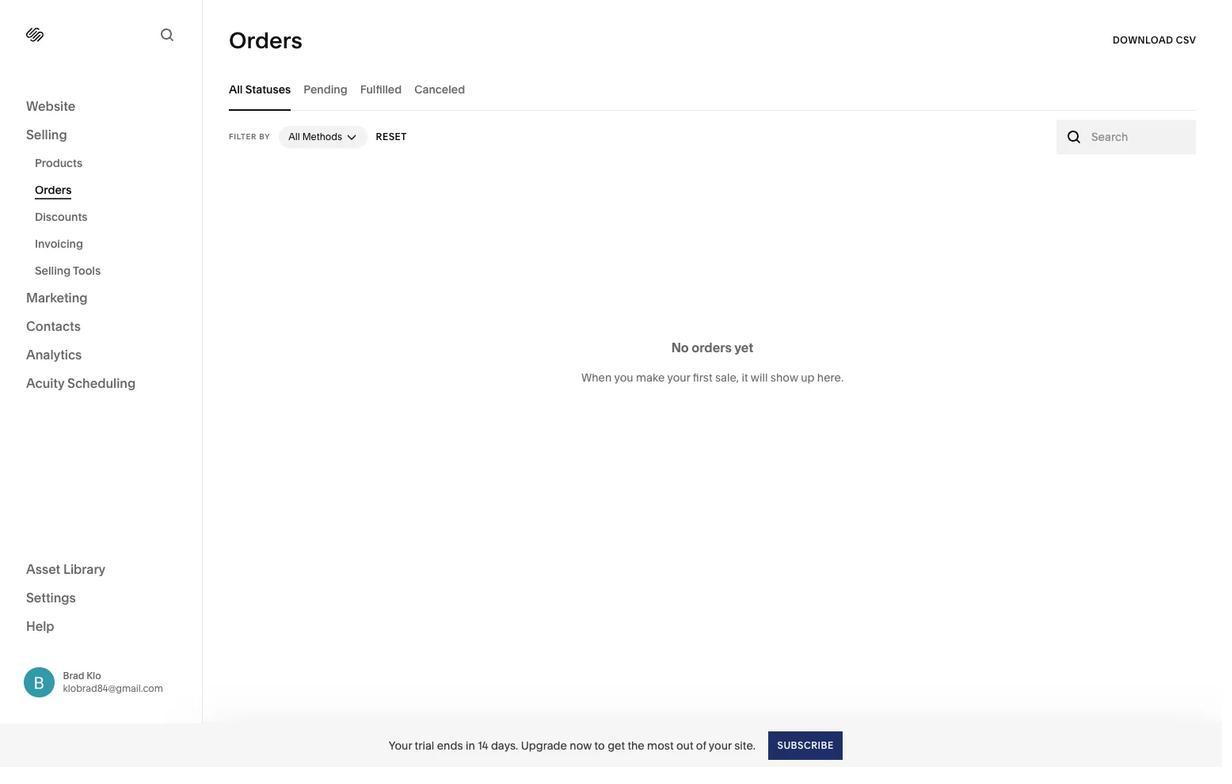 Task type: locate. For each thing, give the bounding box(es) containing it.
settings link
[[26, 589, 176, 608]]

all inside all methods 'button'
[[289, 131, 300, 143]]

marketing link
[[26, 289, 176, 308]]

0 vertical spatial all
[[229, 82, 243, 96]]

1 vertical spatial orders
[[35, 183, 72, 197]]

orders inside 'orders' link
[[35, 183, 72, 197]]

pending
[[304, 82, 348, 96]]

contacts link
[[26, 318, 176, 337]]

1 vertical spatial your
[[709, 739, 732, 753]]

your trial ends in 14 days. upgrade now to get the most out of your site.
[[389, 739, 756, 753]]

14
[[478, 739, 489, 753]]

discounts link
[[35, 204, 185, 231]]

statuses
[[245, 82, 291, 96]]

help
[[26, 618, 54, 634]]

products link
[[35, 150, 185, 177]]

all left statuses
[[229, 82, 243, 96]]

no orders yet
[[672, 340, 754, 356]]

orders link
[[35, 177, 185, 204]]

klobrad84@gmail.com
[[63, 683, 163, 695]]

acuity scheduling link
[[26, 375, 176, 394]]

tools
[[73, 264, 101, 278]]

invoicing link
[[35, 231, 185, 258]]

0 horizontal spatial your
[[668, 371, 691, 385]]

of
[[696, 739, 707, 753]]

asset library
[[26, 561, 106, 577]]

reset
[[376, 131, 408, 143]]

canceled
[[415, 82, 465, 96]]

it
[[742, 371, 749, 385]]

0 horizontal spatial all
[[229, 82, 243, 96]]

selling
[[26, 127, 67, 143], [35, 264, 71, 278]]

download csv
[[1113, 34, 1197, 46]]

selling for selling tools
[[35, 264, 71, 278]]

days.
[[491, 739, 518, 753]]

orders
[[692, 340, 732, 356]]

1 vertical spatial all
[[289, 131, 300, 143]]

by
[[259, 132, 270, 141]]

your
[[668, 371, 691, 385], [709, 739, 732, 753]]

1 horizontal spatial orders
[[229, 27, 303, 54]]

selling tools
[[35, 264, 101, 278]]

your left first
[[668, 371, 691, 385]]

selling for selling
[[26, 127, 67, 143]]

when you make your first sale, it will show up here.
[[582, 371, 844, 385]]

tab list
[[229, 67, 1197, 111]]

1 vertical spatial selling
[[35, 264, 71, 278]]

all left methods
[[289, 131, 300, 143]]

when
[[582, 371, 612, 385]]

all
[[229, 82, 243, 96], [289, 131, 300, 143]]

now
[[570, 739, 592, 753]]

orders up statuses
[[229, 27, 303, 54]]

brad klo klobrad84@gmail.com
[[63, 670, 163, 695]]

up
[[801, 371, 815, 385]]

out
[[677, 739, 694, 753]]

0 vertical spatial selling
[[26, 127, 67, 143]]

invoicing
[[35, 237, 83, 251]]

selling down website
[[26, 127, 67, 143]]

orders
[[229, 27, 303, 54], [35, 183, 72, 197]]

first
[[693, 371, 713, 385]]

library
[[63, 561, 106, 577]]

to
[[595, 739, 605, 753]]

your
[[389, 739, 412, 753]]

your right of
[[709, 739, 732, 753]]

make
[[636, 371, 665, 385]]

acuity
[[26, 376, 64, 391]]

all inside all statuses button
[[229, 82, 243, 96]]

0 horizontal spatial orders
[[35, 183, 72, 197]]

orders down products
[[35, 183, 72, 197]]

website link
[[26, 97, 176, 116]]

selling tools link
[[35, 258, 185, 284]]

klo
[[87, 670, 101, 682]]

subscribe button
[[769, 732, 843, 760]]

selling up marketing
[[35, 264, 71, 278]]

methods
[[302, 131, 342, 143]]

brad
[[63, 670, 84, 682]]

ends
[[437, 739, 463, 753]]

1 horizontal spatial all
[[289, 131, 300, 143]]

you
[[614, 371, 634, 385]]



Task type: describe. For each thing, give the bounding box(es) containing it.
all statuses button
[[229, 67, 291, 111]]

Search field
[[1092, 128, 1188, 146]]

sale,
[[715, 371, 739, 385]]

pending button
[[304, 67, 348, 111]]

asset library link
[[26, 561, 176, 580]]

analytics link
[[26, 346, 176, 365]]

contacts
[[26, 319, 81, 334]]

yet
[[735, 340, 754, 356]]

1 horizontal spatial your
[[709, 739, 732, 753]]

settings
[[26, 590, 76, 606]]

site.
[[735, 739, 756, 753]]

download
[[1113, 34, 1174, 46]]

all methods button
[[279, 126, 368, 148]]

acuity scheduling
[[26, 376, 136, 391]]

here.
[[818, 371, 844, 385]]

marketing
[[26, 290, 88, 306]]

trial
[[415, 739, 435, 753]]

website
[[26, 98, 76, 114]]

scheduling
[[67, 376, 136, 391]]

all for all methods
[[289, 131, 300, 143]]

no
[[672, 340, 689, 356]]

most
[[647, 739, 674, 753]]

0 vertical spatial your
[[668, 371, 691, 385]]

the
[[628, 739, 645, 753]]

fulfilled
[[360, 82, 402, 96]]

help link
[[26, 618, 54, 635]]

canceled button
[[415, 67, 465, 111]]

0 vertical spatial orders
[[229, 27, 303, 54]]

all statuses
[[229, 82, 291, 96]]

filter
[[229, 132, 257, 141]]

selling link
[[26, 126, 176, 145]]

discounts
[[35, 210, 88, 224]]

show
[[771, 371, 799, 385]]

all for all statuses
[[229, 82, 243, 96]]

upgrade
[[521, 739, 567, 753]]

analytics
[[26, 347, 82, 363]]

will
[[751, 371, 768, 385]]

products
[[35, 156, 83, 170]]

tab list containing all statuses
[[229, 67, 1197, 111]]

subscribe
[[777, 740, 834, 752]]

fulfilled button
[[360, 67, 402, 111]]

filter by
[[229, 132, 270, 141]]

asset
[[26, 561, 60, 577]]

reset button
[[376, 123, 408, 151]]

csv
[[1176, 34, 1197, 46]]

download csv button
[[1113, 26, 1197, 55]]

in
[[466, 739, 475, 753]]

all methods
[[289, 131, 342, 143]]

get
[[608, 739, 625, 753]]



Task type: vqa. For each thing, say whether or not it's contained in the screenshot.
the middle the Products
no



